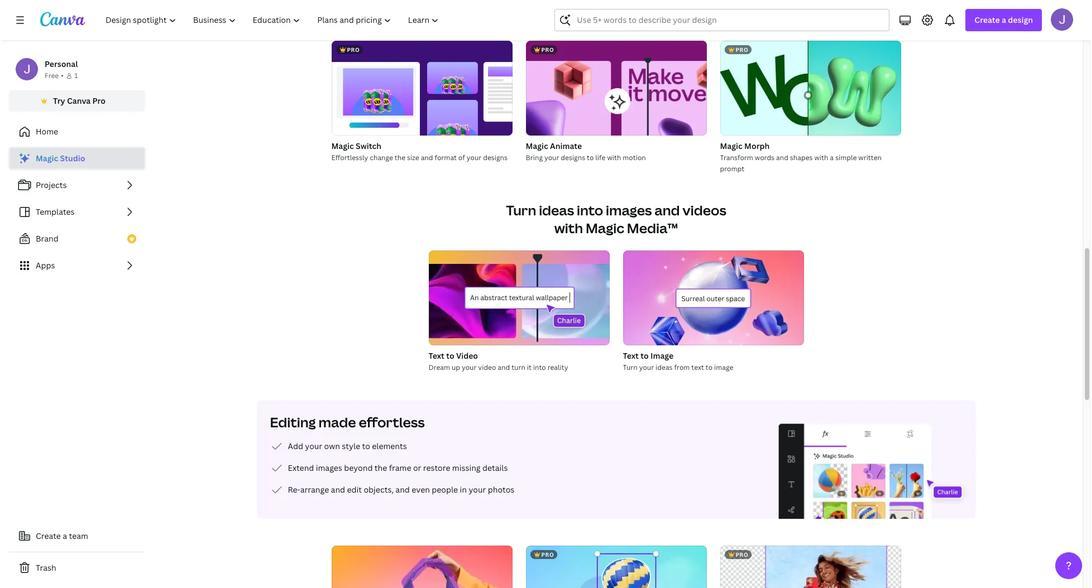 Task type: vqa. For each thing, say whether or not it's contained in the screenshot.
and within the Magic Switch Effortlessly change the size and format of your designs
yes



Task type: locate. For each thing, give the bounding box(es) containing it.
into right it on the left of page
[[533, 363, 546, 373]]

text up "dream"
[[429, 351, 445, 361]]

pro inside magic switch group
[[347, 46, 360, 54]]

text left image
[[623, 351, 639, 361]]

1 horizontal spatial create
[[975, 15, 1000, 25]]

your
[[467, 153, 482, 163], [545, 153, 559, 163], [462, 363, 477, 373], [639, 363, 654, 373], [305, 441, 322, 452], [469, 485, 486, 495]]

0 horizontal spatial into
[[533, 363, 546, 373]]

images inside list
[[316, 463, 342, 474]]

images
[[606, 201, 652, 220], [316, 463, 342, 474]]

to inside 'magic animate bring your designs to life with motion'
[[587, 153, 594, 163]]

pro inside magic animate group
[[542, 46, 554, 54]]

0 vertical spatial ideas
[[539, 201, 574, 220]]

0 horizontal spatial images
[[316, 463, 342, 474]]

magic switch group
[[332, 41, 512, 164]]

or
[[413, 463, 421, 474]]

turn left from
[[623, 363, 638, 373]]

1 horizontal spatial a
[[830, 153, 834, 163]]

style
[[342, 441, 360, 452]]

1 horizontal spatial list
[[270, 440, 515, 497]]

to left life on the top
[[587, 153, 594, 163]]

2 horizontal spatial pro group
[[720, 41, 901, 136]]

magic inside 'magic animate bring your designs to life with motion'
[[526, 141, 548, 151]]

into inside turn ideas into images and videos with magic media™
[[577, 201, 603, 220]]

magic for magic animate
[[526, 141, 548, 151]]

elements
[[372, 441, 407, 452]]

editing
[[270, 413, 316, 432]]

turn
[[512, 363, 526, 373]]

videos
[[683, 201, 727, 220]]

from
[[674, 363, 690, 373]]

to up the up
[[446, 351, 454, 361]]

magic inside magic switch effortlessly change the size and format of your designs
[[332, 141, 354, 151]]

magic morph group
[[720, 41, 901, 175]]

turn ideas into images and videos with magic media™
[[506, 201, 727, 237]]

your down image
[[639, 363, 654, 373]]

0 vertical spatial into
[[577, 201, 603, 220]]

1 vertical spatial images
[[316, 463, 342, 474]]

edit
[[347, 485, 362, 495]]

0 vertical spatial create
[[975, 15, 1000, 25]]

your right the of
[[467, 153, 482, 163]]

create inside dropdown button
[[975, 15, 1000, 25]]

0 horizontal spatial create
[[36, 531, 61, 542]]

your down video
[[462, 363, 477, 373]]

and left videos
[[655, 201, 680, 220]]

into inside text to video dream up your video and turn it into reality
[[533, 363, 546, 373]]

1 horizontal spatial text
[[623, 351, 639, 361]]

text to image image
[[623, 251, 804, 346]]

magic left media™
[[586, 219, 624, 237]]

3 pro group from the left
[[720, 41, 901, 136]]

with for magic morph transform words and shapes with a simple written prompt
[[815, 153, 829, 163]]

pro
[[347, 46, 360, 54], [542, 46, 554, 54], [736, 46, 749, 54], [542, 551, 554, 559], [736, 551, 749, 559]]

0 horizontal spatial pro group
[[332, 41, 512, 136]]

0 horizontal spatial text
[[429, 351, 445, 361]]

list containing magic studio
[[9, 147, 145, 277]]

text for text to image
[[623, 351, 639, 361]]

1 vertical spatial create
[[36, 531, 61, 542]]

re-
[[288, 485, 300, 495]]

0 vertical spatial turn
[[506, 201, 536, 220]]

pro for switch
[[347, 46, 360, 54]]

designs down animate
[[561, 153, 585, 163]]

1 vertical spatial list
[[270, 440, 515, 497]]

2 horizontal spatial with
[[815, 153, 829, 163]]

0 vertical spatial list
[[9, 147, 145, 277]]

a left simple on the right top of the page
[[830, 153, 834, 163]]

a
[[1002, 15, 1007, 25], [830, 153, 834, 163], [63, 531, 67, 542]]

with
[[607, 153, 621, 163], [815, 153, 829, 163], [554, 219, 583, 237]]

magic up transform
[[720, 141, 743, 151]]

turn down bring
[[506, 201, 536, 220]]

designs inside 'magic animate bring your designs to life with motion'
[[561, 153, 585, 163]]

even
[[412, 485, 430, 495]]

text for text to video
[[429, 351, 445, 361]]

turn inside "text to image turn your ideas from text to image"
[[623, 363, 638, 373]]

1 horizontal spatial with
[[607, 153, 621, 163]]

0 horizontal spatial list
[[9, 147, 145, 277]]

0 horizontal spatial designs
[[483, 153, 508, 163]]

0 horizontal spatial with
[[554, 219, 583, 237]]

and right size
[[421, 153, 433, 163]]

and left edit at bottom
[[331, 485, 345, 495]]

studio
[[60, 153, 85, 164]]

magic inside magic morph transform words and shapes with a simple written prompt
[[720, 141, 743, 151]]

2 text from the left
[[623, 351, 639, 361]]

with inside turn ideas into images and videos with magic media™
[[554, 219, 583, 237]]

effortlessly
[[332, 153, 368, 163]]

0 horizontal spatial a
[[63, 531, 67, 542]]

create
[[975, 15, 1000, 25], [36, 531, 61, 542]]

magic inside turn ideas into images and videos with magic media™
[[586, 219, 624, 237]]

dream
[[429, 363, 450, 373]]

restore
[[423, 463, 450, 474]]

1 horizontal spatial designs
[[561, 153, 585, 163]]

reality
[[548, 363, 568, 373]]

magic up bring
[[526, 141, 548, 151]]

free
[[45, 71, 59, 80]]

and right the words at the right
[[776, 153, 789, 163]]

1 vertical spatial into
[[533, 363, 546, 373]]

designs inside magic switch effortlessly change the size and format of your designs
[[483, 153, 508, 163]]

text
[[429, 351, 445, 361], [623, 351, 639, 361]]

extend
[[288, 463, 314, 474]]

missing
[[452, 463, 481, 474]]

the left size
[[395, 153, 406, 163]]

1 pro group from the left
[[332, 41, 512, 136]]

ideas inside turn ideas into images and videos with magic media™
[[539, 201, 574, 220]]

ideas inside "text to image turn your ideas from text to image"
[[656, 363, 673, 373]]

to left image
[[641, 351, 649, 361]]

1 horizontal spatial into
[[577, 201, 603, 220]]

of
[[458, 153, 465, 163]]

0 horizontal spatial the
[[375, 463, 387, 474]]

home link
[[9, 121, 145, 143]]

to
[[587, 153, 594, 163], [446, 351, 454, 361], [641, 351, 649, 361], [706, 363, 713, 373], [362, 441, 370, 452]]

1 designs from the left
[[483, 153, 508, 163]]

try canva pro button
[[9, 90, 145, 112]]

objects,
[[364, 485, 394, 495]]

try canva pro
[[53, 96, 106, 106]]

magic
[[332, 141, 354, 151], [526, 141, 548, 151], [720, 141, 743, 151], [36, 153, 58, 164], [586, 219, 624, 237]]

effortless
[[359, 413, 425, 432]]

to inside text to video dream up your video and turn it into reality
[[446, 351, 454, 361]]

your inside 'magic animate bring your designs to life with motion'
[[545, 153, 559, 163]]

video
[[478, 363, 496, 373]]

the left 'frame'
[[375, 463, 387, 474]]

1 horizontal spatial images
[[606, 201, 652, 220]]

1 vertical spatial turn
[[623, 363, 638, 373]]

magic animate group
[[526, 41, 707, 164]]

create left design
[[975, 15, 1000, 25]]

group
[[429, 251, 610, 346], [623, 251, 804, 346], [332, 546, 512, 589]]

0 horizontal spatial turn
[[506, 201, 536, 220]]

1 text from the left
[[429, 351, 445, 361]]

made
[[319, 413, 356, 432]]

text to video dream up your video and turn it into reality
[[429, 351, 568, 373]]

create a team button
[[9, 526, 145, 548]]

your right the in
[[469, 485, 486, 495]]

magic switch effortlessly change the size and format of your designs
[[332, 141, 508, 163]]

text to video group
[[429, 251, 610, 374]]

magic morph transform words and shapes with a simple written prompt
[[720, 141, 882, 174]]

a left design
[[1002, 15, 1007, 25]]

top level navigation element
[[98, 9, 449, 31]]

magic left studio
[[36, 153, 58, 164]]

magic for magic switch
[[332, 141, 354, 151]]

1 horizontal spatial pro group
[[526, 41, 707, 136]]

size
[[407, 153, 419, 163]]

a inside button
[[63, 531, 67, 542]]

pro for animate
[[542, 46, 554, 54]]

pro for morph
[[736, 46, 749, 54]]

0 vertical spatial images
[[606, 201, 652, 220]]

free •
[[45, 71, 64, 80]]

templates link
[[9, 201, 145, 223]]

add
[[288, 441, 303, 452]]

with inside 'magic animate bring your designs to life with motion'
[[607, 153, 621, 163]]

up
[[452, 363, 460, 373]]

and left turn
[[498, 363, 510, 373]]

a left team
[[63, 531, 67, 542]]

personal
[[45, 59, 78, 69]]

a inside dropdown button
[[1002, 15, 1007, 25]]

extend images beyond the frame or restore missing details
[[288, 463, 508, 474]]

images down motion in the top right of the page
[[606, 201, 652, 220]]

create left team
[[36, 531, 61, 542]]

simple
[[836, 153, 857, 163]]

1 horizontal spatial the
[[395, 153, 406, 163]]

people
[[432, 485, 458, 495]]

into down life on the top
[[577, 201, 603, 220]]

images inside turn ideas into images and videos with magic media™
[[606, 201, 652, 220]]

designs right the of
[[483, 153, 508, 163]]

0 horizontal spatial ideas
[[539, 201, 574, 220]]

1 vertical spatial a
[[830, 153, 834, 163]]

jacob simon image
[[1051, 8, 1074, 31]]

magic animate bring your designs to life with motion
[[526, 141, 646, 163]]

0 vertical spatial a
[[1002, 15, 1007, 25]]

pro inside magic morph group
[[736, 46, 749, 54]]

pro group for magic animate
[[526, 41, 707, 136]]

with inside magic morph transform words and shapes with a simple written prompt
[[815, 153, 829, 163]]

2 designs from the left
[[561, 153, 585, 163]]

1 horizontal spatial turn
[[623, 363, 638, 373]]

into
[[577, 201, 603, 220], [533, 363, 546, 373]]

editing made effortless
[[270, 413, 425, 432]]

1 vertical spatial the
[[375, 463, 387, 474]]

beyond
[[344, 463, 373, 474]]

re-arrange and edit objects, and even people in your photos
[[288, 485, 515, 495]]

list
[[9, 147, 145, 277], [270, 440, 515, 497]]

1
[[74, 71, 78, 80]]

2 horizontal spatial a
[[1002, 15, 1007, 25]]

turn
[[506, 201, 536, 220], [623, 363, 638, 373]]

create inside button
[[36, 531, 61, 542]]

images down own
[[316, 463, 342, 474]]

create for create a design
[[975, 15, 1000, 25]]

text inside "text to image turn your ideas from text to image"
[[623, 351, 639, 361]]

None search field
[[555, 9, 890, 31]]

1 horizontal spatial ideas
[[656, 363, 673, 373]]

to right text
[[706, 363, 713, 373]]

0 vertical spatial the
[[395, 153, 406, 163]]

your right bring
[[545, 153, 559, 163]]

pro group for magic switch
[[332, 41, 512, 136]]

2 vertical spatial a
[[63, 531, 67, 542]]

to right style in the left bottom of the page
[[362, 441, 370, 452]]

magic up effortlessly
[[332, 141, 354, 151]]

2 pro group from the left
[[526, 41, 707, 136]]

ideas
[[539, 201, 574, 220], [656, 363, 673, 373]]

and inside turn ideas into images and videos with magic media™
[[655, 201, 680, 220]]

the inside list
[[375, 463, 387, 474]]

pro group
[[332, 41, 512, 136], [526, 41, 707, 136], [720, 41, 901, 136]]

text inside text to video dream up your video and turn it into reality
[[429, 351, 445, 361]]

1 vertical spatial ideas
[[656, 363, 673, 373]]



Task type: describe. For each thing, give the bounding box(es) containing it.
text to video image
[[429, 251, 610, 346]]

with for turn ideas into images and videos with magic media™
[[554, 219, 583, 237]]

morph
[[745, 141, 770, 151]]

•
[[61, 71, 64, 80]]

and left even in the left bottom of the page
[[396, 485, 410, 495]]

in
[[460, 485, 467, 495]]

change
[[370, 153, 393, 163]]

magic studio link
[[9, 147, 145, 170]]

and inside text to video dream up your video and turn it into reality
[[498, 363, 510, 373]]

media™
[[627, 219, 678, 237]]

and inside magic morph transform words and shapes with a simple written prompt
[[776, 153, 789, 163]]

pro group for magic morph
[[720, 41, 901, 136]]

brand
[[36, 233, 59, 244]]

projects link
[[9, 174, 145, 197]]

magic switch image
[[332, 41, 512, 136]]

image
[[651, 351, 674, 361]]

format
[[435, 153, 457, 163]]

apps link
[[9, 255, 145, 277]]

your inside magic switch effortlessly change the size and format of your designs
[[467, 153, 482, 163]]

text
[[692, 363, 704, 373]]

list containing add your own style to elements
[[270, 440, 515, 497]]

add your own style to elements
[[288, 441, 407, 452]]

a for team
[[63, 531, 67, 542]]

own
[[324, 441, 340, 452]]

pro
[[92, 96, 106, 106]]

brand link
[[9, 228, 145, 250]]

group for text to video
[[429, 251, 610, 346]]

video
[[456, 351, 478, 361]]

create a design
[[975, 15, 1033, 25]]

projects
[[36, 180, 67, 190]]

design
[[1008, 15, 1033, 25]]

it
[[527, 363, 532, 373]]

team
[[69, 531, 88, 542]]

Search search field
[[577, 9, 868, 31]]

written
[[859, 153, 882, 163]]

to inside list
[[362, 441, 370, 452]]

text to image group
[[623, 251, 804, 374]]

a for design
[[1002, 15, 1007, 25]]

the inside magic switch effortlessly change the size and format of your designs
[[395, 153, 406, 163]]

magic animate image
[[526, 41, 707, 136]]

your inside text to video dream up your video and turn it into reality
[[462, 363, 477, 373]]

frame
[[389, 463, 411, 474]]

image
[[714, 363, 734, 373]]

motion
[[623, 153, 646, 163]]

transform
[[720, 153, 753, 163]]

create a design button
[[966, 9, 1042, 31]]

create for create a team
[[36, 531, 61, 542]]

animate
[[550, 141, 582, 151]]

text to image turn your ideas from text to image
[[623, 351, 734, 373]]

your inside "text to image turn your ideas from text to image"
[[639, 363, 654, 373]]

arrange
[[300, 485, 329, 495]]

magic morph image
[[720, 41, 901, 136]]

try
[[53, 96, 65, 106]]

bring
[[526, 153, 543, 163]]

canva
[[67, 96, 91, 106]]

magic for magic morph
[[720, 141, 743, 151]]

shapes
[[790, 153, 813, 163]]

turn inside turn ideas into images and videos with magic media™
[[506, 201, 536, 220]]

photos
[[488, 485, 515, 495]]

create a team
[[36, 531, 88, 542]]

home
[[36, 126, 58, 137]]

apps
[[36, 260, 55, 271]]

trash link
[[9, 557, 145, 580]]

magic studio
[[36, 153, 85, 164]]

prompt
[[720, 164, 745, 174]]

life
[[596, 153, 606, 163]]

a inside magic morph transform words and shapes with a simple written prompt
[[830, 153, 834, 163]]

your right add
[[305, 441, 322, 452]]

switch
[[356, 141, 381, 151]]

group for text to image
[[623, 251, 804, 346]]

and inside magic switch effortlessly change the size and format of your designs
[[421, 153, 433, 163]]

details
[[483, 463, 508, 474]]

templates
[[36, 207, 75, 217]]

trash
[[36, 563, 56, 574]]

words
[[755, 153, 775, 163]]



